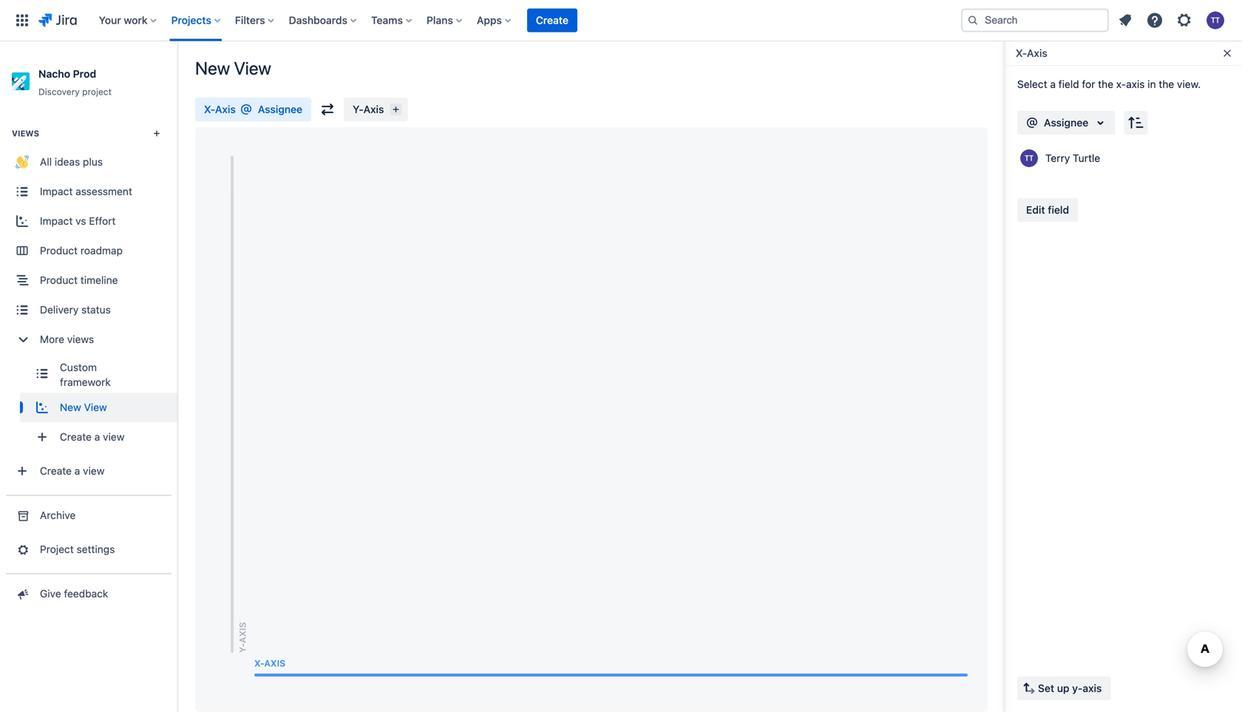 Task type: vqa. For each thing, say whether or not it's contained in the screenshot.
updated recently "link" at the bottom left
no



Task type: locate. For each thing, give the bounding box(es) containing it.
group
[[0, 109, 178, 495]]

create a view inside create a view popup button
[[60, 431, 125, 443]]

new inside group
[[60, 401, 81, 414]]

axis inside button
[[364, 103, 384, 115]]

0 vertical spatial field
[[1059, 78, 1080, 90]]

nacho
[[38, 68, 70, 80]]

1 horizontal spatial assignee
[[1045, 117, 1089, 129]]

1 vertical spatial new view
[[60, 401, 107, 414]]

0 vertical spatial new
[[195, 58, 230, 78]]

1 horizontal spatial a
[[94, 431, 100, 443]]

2 product from the top
[[40, 274, 78, 286]]

a down new view link
[[94, 431, 100, 443]]

0 horizontal spatial view
[[84, 401, 107, 414]]

1 vertical spatial product
[[40, 274, 78, 286]]

product
[[40, 245, 78, 257], [40, 274, 78, 286]]

2 horizontal spatial axis
[[1028, 47, 1048, 59]]

1 vertical spatial user image
[[1027, 117, 1039, 129]]

asc image
[[1128, 114, 1145, 132]]

axis
[[1028, 47, 1048, 59], [215, 103, 236, 115], [364, 103, 384, 115]]

0 vertical spatial impact
[[40, 185, 73, 198]]

1 vertical spatial assignee
[[1045, 117, 1089, 129]]

product inside 'link'
[[40, 245, 78, 257]]

impact assessment
[[40, 185, 132, 198]]

set up y-axis button
[[1018, 677, 1111, 701]]

a inside dropdown button
[[75, 465, 80, 477]]

axis left in on the right of page
[[1127, 78, 1146, 90]]

axis right up
[[1083, 682, 1103, 695]]

new down framework on the left bottom of page
[[60, 401, 81, 414]]

axis inside set up y-axis button
[[1083, 682, 1103, 695]]

0 vertical spatial user image
[[240, 104, 252, 115]]

assignee
[[258, 103, 303, 115], [1045, 117, 1089, 129]]

settings image
[[1176, 11, 1194, 29]]

product down impact vs effort
[[40, 245, 78, 257]]

product roadmap link
[[0, 236, 178, 266]]

archive
[[40, 509, 76, 522]]

teams
[[371, 14, 403, 26]]

0 vertical spatial create
[[536, 14, 569, 26]]

a
[[1051, 78, 1056, 90], [94, 431, 100, 443], [75, 465, 80, 477]]

1 horizontal spatial new view
[[195, 58, 271, 78]]

user image inside assignee button
[[1027, 117, 1039, 129]]

0 horizontal spatial the
[[1099, 78, 1114, 90]]

view down filters dropdown button at the top of page
[[234, 58, 271, 78]]

new right "current project sidebar" image
[[195, 58, 230, 78]]

up
[[1058, 682, 1070, 695]]

your work button
[[95, 9, 162, 32]]

filters
[[235, 14, 265, 26]]

2 horizontal spatial a
[[1051, 78, 1056, 90]]

create up archive
[[40, 465, 72, 477]]

create inside create a view popup button
[[60, 431, 92, 443]]

create for create a view popup button
[[60, 431, 92, 443]]

view down framework on the left bottom of page
[[84, 401, 107, 414]]

dashboards button
[[285, 9, 362, 32]]

1 impact from the top
[[40, 185, 73, 198]]

1 product from the top
[[40, 245, 78, 257]]

your profile and settings image
[[1207, 11, 1225, 29]]

assignee inside button
[[1045, 117, 1089, 129]]

1 vertical spatial a
[[94, 431, 100, 443]]

for
[[1083, 78, 1096, 90]]

1 horizontal spatial the
[[1160, 78, 1175, 90]]

0 vertical spatial view
[[103, 431, 125, 443]]

1 vertical spatial create
[[60, 431, 92, 443]]

impact down all
[[40, 185, 73, 198]]

teams button
[[367, 9, 418, 32]]

edit field
[[1027, 204, 1070, 216]]

create a view down create a view popup button
[[40, 465, 105, 477]]

banner containing your work
[[0, 0, 1243, 41]]

status
[[81, 304, 111, 316]]

assignee left select a field image
[[1045, 117, 1089, 129]]

create a view
[[60, 431, 125, 443], [40, 465, 105, 477]]

2 impact from the top
[[40, 215, 73, 227]]

field inside button
[[1048, 204, 1070, 216]]

assessment
[[76, 185, 132, 198]]

create a view inside create a view dropdown button
[[40, 465, 105, 477]]

view down new view link
[[103, 431, 125, 443]]

1 vertical spatial field
[[1048, 204, 1070, 216]]

product up delivery
[[40, 274, 78, 286]]

set
[[1039, 682, 1055, 695]]

1 vertical spatial impact
[[40, 215, 73, 227]]

custom framework link
[[20, 354, 178, 393]]

give feedback button
[[0, 579, 178, 609]]

select
[[1018, 78, 1048, 90]]

view for create a view popup button
[[103, 431, 125, 443]]

assignee button
[[1018, 111, 1116, 135]]

axis
[[1127, 78, 1146, 90], [1083, 682, 1103, 695]]

new view
[[195, 58, 271, 78], [60, 401, 107, 414]]

0 horizontal spatial x-
[[204, 103, 215, 115]]

new view link
[[20, 393, 178, 423]]

more views
[[40, 333, 94, 346]]

assignee for leftmost user image
[[258, 103, 303, 115]]

discovery
[[38, 87, 80, 97]]

impact left vs
[[40, 215, 73, 227]]

create for create a view dropdown button
[[40, 465, 72, 477]]

axis for x-axis button
[[1028, 47, 1048, 59]]

0 horizontal spatial new view
[[60, 401, 107, 414]]

impact for impact assessment
[[40, 185, 73, 198]]

x-
[[1016, 47, 1028, 59], [204, 103, 215, 115]]

impact assessment link
[[0, 177, 178, 207]]

product for product timeline
[[40, 274, 78, 286]]

view
[[103, 431, 125, 443], [83, 465, 105, 477]]

a for create a view popup button
[[94, 431, 100, 443]]

field right edit
[[1048, 204, 1070, 216]]

apps button
[[473, 9, 517, 32]]

x-
[[1117, 78, 1127, 90]]

product inside "link"
[[40, 274, 78, 286]]

edit field button
[[1018, 198, 1079, 222]]

:wave: image
[[16, 155, 29, 169], [16, 155, 29, 169]]

project settings
[[40, 543, 115, 556]]

x-axis inside button
[[1016, 47, 1048, 59]]

plus
[[83, 156, 103, 168]]

user image
[[240, 104, 252, 115], [1027, 117, 1039, 129]]

axis for y-axis button
[[364, 103, 384, 115]]

new view down framework on the left bottom of page
[[60, 401, 107, 414]]

new
[[195, 58, 230, 78], [60, 401, 81, 414]]

0 vertical spatial a
[[1051, 78, 1056, 90]]

terry turtle
[[1046, 152, 1101, 164]]

project settings button
[[0, 535, 178, 565]]

create a view down new view link
[[60, 431, 125, 443]]

feedback
[[64, 588, 108, 600]]

appswitcher icon image
[[13, 11, 31, 29]]

1 the from the left
[[1099, 78, 1114, 90]]

0 horizontal spatial axis
[[1083, 682, 1103, 695]]

the left the x-
[[1099, 78, 1114, 90]]

assignee left switchaxes image
[[258, 103, 303, 115]]

projects button
[[167, 9, 226, 32]]

a down create a view popup button
[[75, 465, 80, 477]]

view inside popup button
[[103, 431, 125, 443]]

jira image
[[38, 11, 77, 29], [38, 11, 77, 29]]

0 horizontal spatial assignee
[[258, 103, 303, 115]]

1 vertical spatial view
[[84, 401, 107, 414]]

1 vertical spatial axis
[[1083, 682, 1103, 695]]

0 horizontal spatial a
[[75, 465, 80, 477]]

2 vertical spatial create
[[40, 465, 72, 477]]

1 horizontal spatial axis
[[364, 103, 384, 115]]

product for product roadmap
[[40, 245, 78, 257]]

ideas
[[55, 156, 80, 168]]

x- inside button
[[1016, 47, 1028, 59]]

1 horizontal spatial x-
[[1016, 47, 1028, 59]]

create a view button
[[0, 457, 178, 486]]

view for create a view dropdown button
[[83, 465, 105, 477]]

new view inside group
[[60, 401, 107, 414]]

0 vertical spatial x-axis
[[1016, 47, 1048, 59]]

group containing all ideas plus
[[0, 109, 178, 495]]

the right in on the right of page
[[1160, 78, 1175, 90]]

archive button
[[0, 501, 178, 531]]

primary element
[[9, 0, 950, 41]]

1 vertical spatial x-axis
[[204, 103, 236, 115]]

view.
[[1178, 78, 1202, 90]]

1 horizontal spatial user image
[[1027, 117, 1039, 129]]

1 vertical spatial new
[[60, 401, 81, 414]]

1 vertical spatial create a view
[[40, 465, 105, 477]]

2 vertical spatial a
[[75, 465, 80, 477]]

select a field for the x-axis in the view.
[[1018, 78, 1202, 90]]

1 vertical spatial x-
[[204, 103, 215, 115]]

axis inside button
[[1028, 47, 1048, 59]]

0 vertical spatial product
[[40, 245, 78, 257]]

the
[[1099, 78, 1114, 90], [1160, 78, 1175, 90]]

0 vertical spatial assignee
[[258, 103, 303, 115]]

timeline
[[81, 274, 118, 286]]

Search field
[[962, 9, 1110, 32]]

create up create a view dropdown button
[[60, 431, 92, 443]]

view down create a view popup button
[[83, 465, 105, 477]]

apps
[[477, 14, 502, 26]]

impact
[[40, 185, 73, 198], [40, 215, 73, 227]]

create
[[536, 14, 569, 26], [60, 431, 92, 443], [40, 465, 72, 477]]

views
[[67, 333, 94, 346]]

2 the from the left
[[1160, 78, 1175, 90]]

banner
[[0, 0, 1243, 41]]

0 vertical spatial view
[[234, 58, 271, 78]]

0 vertical spatial create a view
[[60, 431, 125, 443]]

1 vertical spatial view
[[83, 465, 105, 477]]

0 vertical spatial x-
[[1016, 47, 1028, 59]]

0 vertical spatial axis
[[1127, 78, 1146, 90]]

view
[[234, 58, 271, 78], [84, 401, 107, 414]]

create right apps popup button
[[536, 14, 569, 26]]

field left for
[[1059, 78, 1080, 90]]

field
[[1059, 78, 1080, 90], [1048, 204, 1070, 216]]

framework
[[60, 376, 111, 388]]

create a view for create a view dropdown button
[[40, 465, 105, 477]]

set up y-axis
[[1039, 682, 1103, 695]]

0 horizontal spatial new
[[60, 401, 81, 414]]

assignee for user image within the assignee button
[[1045, 117, 1089, 129]]

1 horizontal spatial x-axis
[[1016, 47, 1048, 59]]

create a view button
[[20, 423, 178, 452]]

x-axis
[[1016, 47, 1048, 59], [204, 103, 236, 115]]

a inside popup button
[[94, 431, 100, 443]]

create inside create a view dropdown button
[[40, 465, 72, 477]]

a right select
[[1051, 78, 1056, 90]]

all
[[40, 156, 52, 168]]

delivery status
[[40, 304, 111, 316]]

vs
[[76, 215, 86, 227]]

new view down filters
[[195, 58, 271, 78]]

view inside dropdown button
[[83, 465, 105, 477]]



Task type: describe. For each thing, give the bounding box(es) containing it.
x-axis button
[[1008, 41, 1057, 65]]

1 horizontal spatial axis
[[1127, 78, 1146, 90]]

project settings image
[[14, 542, 30, 557]]

select a field image
[[1092, 114, 1110, 132]]

close image
[[1222, 47, 1234, 59]]

y-
[[1073, 682, 1083, 695]]

current project sidebar image
[[161, 59, 194, 89]]

work
[[124, 14, 148, 26]]

nacho prod discovery project
[[38, 68, 112, 97]]

view inside "jira product discovery navigation" element
[[84, 401, 107, 414]]

feedback image
[[14, 587, 30, 602]]

y-
[[353, 103, 364, 115]]

impact vs effort link
[[0, 207, 178, 236]]

impact vs effort
[[40, 215, 116, 227]]

terry
[[1046, 152, 1071, 164]]

views
[[12, 129, 39, 138]]

plans
[[427, 14, 453, 26]]

custom framework
[[60, 361, 111, 388]]

settings
[[77, 543, 115, 556]]

product timeline link
[[0, 266, 178, 295]]

dashboards
[[289, 14, 348, 26]]

project
[[40, 543, 74, 556]]

in
[[1148, 78, 1157, 90]]

jira product discovery navigation element
[[0, 41, 178, 712]]

edit
[[1027, 204, 1046, 216]]

more views link
[[0, 325, 178, 354]]

effort
[[89, 215, 116, 227]]

help image
[[1147, 11, 1164, 29]]

filters button
[[231, 9, 280, 32]]

notifications image
[[1117, 11, 1135, 29]]

your work
[[99, 14, 148, 26]]

impact for impact vs effort
[[40, 215, 73, 227]]

custom
[[60, 361, 97, 374]]

0 horizontal spatial x-axis
[[204, 103, 236, 115]]

product timeline
[[40, 274, 118, 286]]

0 horizontal spatial user image
[[240, 104, 252, 115]]

prod
[[73, 68, 96, 80]]

all ideas plus
[[40, 156, 103, 168]]

create button
[[527, 9, 578, 32]]

delivery status link
[[0, 295, 178, 325]]

project
[[82, 87, 112, 97]]

y-axis button
[[344, 98, 408, 121]]

projects
[[171, 14, 211, 26]]

turtle
[[1073, 152, 1101, 164]]

search image
[[968, 14, 979, 26]]

0 horizontal spatial axis
[[215, 103, 236, 115]]

give
[[40, 588, 61, 600]]

plans button
[[422, 9, 468, 32]]

switchaxes image
[[322, 104, 334, 115]]

create inside create button
[[536, 14, 569, 26]]

more
[[40, 333, 64, 346]]

give feedback
[[40, 588, 108, 600]]

your
[[99, 14, 121, 26]]

create a view for create a view popup button
[[60, 431, 125, 443]]

y-axis
[[353, 103, 384, 115]]

1 horizontal spatial new
[[195, 58, 230, 78]]

product roadmap
[[40, 245, 123, 257]]

delivery
[[40, 304, 79, 316]]

a for create a view dropdown button
[[75, 465, 80, 477]]

0 vertical spatial new view
[[195, 58, 271, 78]]

roadmap
[[81, 245, 123, 257]]

all ideas plus link
[[0, 147, 178, 177]]

1 horizontal spatial view
[[234, 58, 271, 78]]



